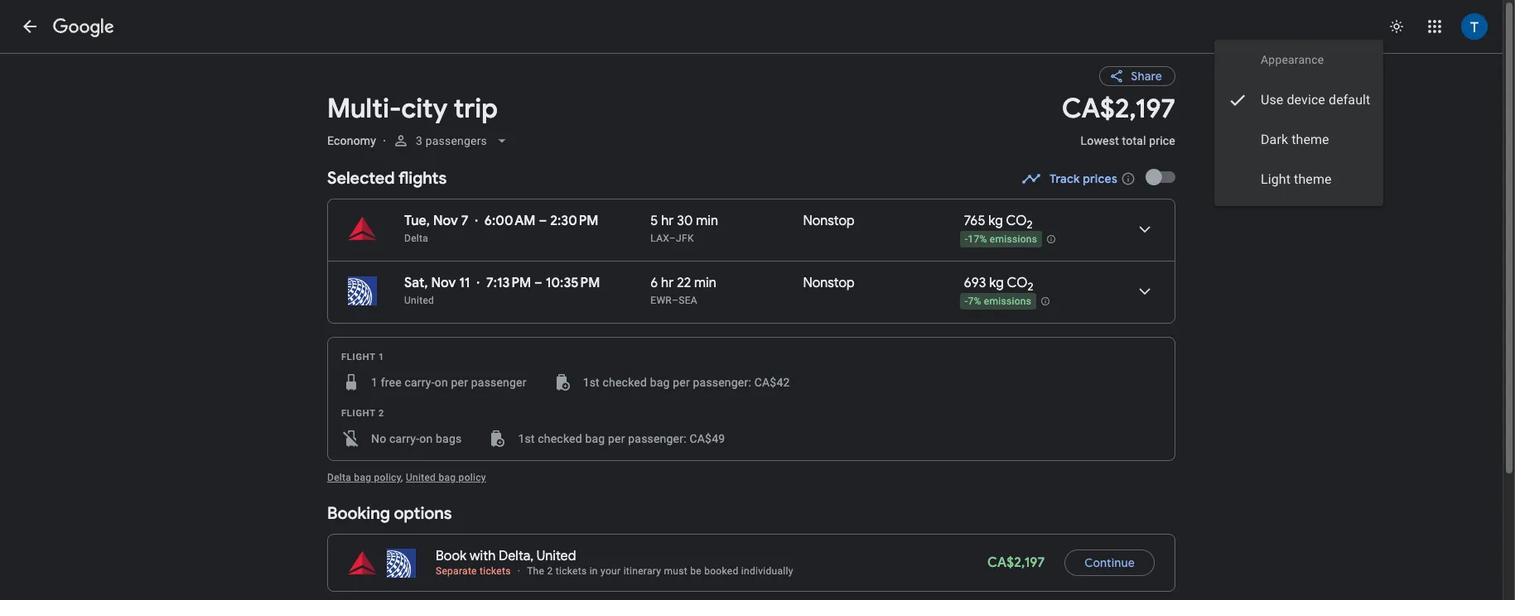 Task type: locate. For each thing, give the bounding box(es) containing it.
-17% emissions
[[965, 234, 1037, 245]]

flight up no
[[341, 408, 376, 419]]

must
[[664, 566, 688, 577]]

2 nonstop flight. element from the top
[[803, 275, 855, 294]]

Multi-city trip text field
[[327, 92, 1042, 126]]

in
[[590, 566, 598, 577]]

0 horizontal spatial 1st
[[518, 432, 535, 446]]

0 vertical spatial 1st
[[583, 376, 600, 389]]

1 tickets from the left
[[480, 566, 511, 577]]

min right 22
[[694, 275, 717, 292]]

0 vertical spatial ca$2,197
[[1062, 92, 1176, 126]]

hr right 5
[[661, 213, 674, 229]]

- down 693
[[965, 296, 968, 308]]

1 - from the top
[[965, 234, 968, 245]]

0 vertical spatial checked
[[603, 376, 647, 389]]

total duration 6 hr 22 min. element
[[651, 275, 803, 294]]

0 horizontal spatial policy
[[374, 472, 401, 484]]

passenger: left the 'ca$42'
[[693, 376, 751, 389]]

per up "ca$49"
[[673, 376, 690, 389]]

1 vertical spatial delta
[[327, 472, 351, 484]]

ca$2,197 for ca$2,197
[[988, 555, 1045, 572]]

1 hr from the top
[[661, 213, 674, 229]]

1 flight from the top
[[341, 352, 376, 363]]

6:00 am – 2:30 pm
[[485, 213, 599, 229]]

theme for dark theme
[[1291, 132, 1329, 147]]

2 up -7% emissions
[[1028, 280, 1034, 294]]

2 horizontal spatial per
[[673, 376, 690, 389]]

policy up booking options
[[374, 472, 401, 484]]

 image
[[383, 134, 386, 147]]

hr inside 6 hr 22 min ewr – sea
[[661, 275, 674, 292]]

hr right 6
[[661, 275, 674, 292]]

0 vertical spatial nov
[[433, 213, 458, 229]]

2 nonstop from the top
[[803, 275, 855, 292]]

1 vertical spatial min
[[694, 275, 717, 292]]

min right 30
[[696, 213, 718, 229]]

0 horizontal spatial checked
[[538, 432, 582, 446]]

united up the
[[537, 548, 576, 565]]

1 nonstop flight. element from the top
[[803, 213, 855, 232]]

list
[[328, 200, 1175, 323]]

1 vertical spatial flight
[[341, 408, 376, 419]]

kg inside 693 kg co 2
[[989, 275, 1004, 292]]

0 vertical spatial emissions
[[990, 234, 1037, 245]]

lowest
[[1081, 134, 1119, 147]]

nonstop flight. element for 6 hr 22 min
[[803, 275, 855, 294]]

per
[[451, 376, 468, 389], [673, 376, 690, 389], [608, 432, 625, 446]]

1 horizontal spatial delta
[[404, 233, 428, 244]]

kg up -7% emissions
[[989, 275, 1004, 292]]

1 left the free
[[371, 376, 378, 389]]

main content
[[327, 53, 1176, 601]]

1 horizontal spatial passenger:
[[693, 376, 751, 389]]

use device default
[[1261, 92, 1370, 108]]

1
[[379, 352, 384, 363], [371, 376, 378, 389]]

1st for 1st checked bag per passenger: ca$42
[[583, 376, 600, 389]]

0 vertical spatial flight
[[341, 352, 376, 363]]

flight details. flight on saturday, november 11. leaves newark liberty international airport at 7:13 pm on saturday, november 11 and arrives at seattle-tacoma international airport at 10:35 pm on saturday, november 11. image
[[1125, 272, 1165, 312]]

passenger
[[471, 376, 527, 389]]

2 - from the top
[[965, 296, 968, 308]]

1 vertical spatial emissions
[[984, 296, 1032, 308]]

0 vertical spatial co
[[1006, 213, 1027, 229]]

nov
[[433, 213, 458, 229], [431, 275, 456, 292]]

11
[[459, 275, 470, 292]]

nov left '11' at the left top of the page
[[431, 275, 456, 292]]

- down 765
[[965, 234, 968, 245]]

1 horizontal spatial checked
[[603, 376, 647, 389]]

free
[[381, 376, 402, 389]]

7:13 pm
[[486, 275, 531, 292]]

tickets down book with delta, united
[[480, 566, 511, 577]]

united
[[404, 295, 434, 307], [406, 472, 436, 484], [537, 548, 576, 565]]

co inside 693 kg co 2
[[1007, 275, 1028, 292]]

loading results progress bar
[[0, 53, 1503, 56]]

sea
[[679, 295, 698, 307]]

1 vertical spatial carry-
[[389, 432, 419, 446]]

flight
[[341, 352, 376, 363], [341, 408, 376, 419]]

ca$2,197 for ca$2,197 lowest total price
[[1062, 92, 1176, 126]]

lax
[[651, 233, 669, 244]]

0 vertical spatial min
[[696, 213, 718, 229]]

1 vertical spatial theme
[[1294, 171, 1332, 187]]

1 vertical spatial nov
[[431, 275, 456, 292]]

min
[[696, 213, 718, 229], [694, 275, 717, 292]]

0 vertical spatial passenger:
[[693, 376, 751, 389]]

per down first checked bag costs 42 canadian dollars per passenger element in the bottom of the page
[[608, 432, 625, 446]]

1 policy from the left
[[374, 472, 401, 484]]

1 horizontal spatial policy
[[459, 472, 486, 484]]

delta inside list
[[404, 233, 428, 244]]

hr for 6
[[661, 275, 674, 292]]

united bag policy link
[[406, 472, 486, 484]]

theme
[[1291, 132, 1329, 147], [1294, 171, 1332, 187]]

2 policy from the left
[[459, 472, 486, 484]]

1 vertical spatial nonstop
[[803, 275, 855, 292]]

kg up the -17% emissions
[[989, 213, 1003, 229]]

min for 5 hr 30 min
[[696, 213, 718, 229]]

list inside main content
[[328, 200, 1175, 323]]

co up the -17% emissions
[[1006, 213, 1027, 229]]

selected flights
[[327, 168, 447, 189]]

hr
[[661, 213, 674, 229], [661, 275, 674, 292]]

1 vertical spatial ca$2,197
[[988, 555, 1045, 572]]

0 horizontal spatial delta
[[327, 472, 351, 484]]

selected
[[327, 168, 395, 189]]

min inside 6 hr 22 min ewr – sea
[[694, 275, 717, 292]]

min for 6 hr 22 min
[[694, 275, 717, 292]]

None text field
[[1062, 92, 1176, 162]]

trip
[[454, 92, 498, 126]]

1 vertical spatial co
[[1007, 275, 1028, 292]]

no
[[371, 432, 386, 446]]

0 vertical spatial on
[[435, 376, 448, 389]]

list containing tue, nov 7
[[328, 200, 1175, 323]]

1 vertical spatial nonstop flight. element
[[803, 275, 855, 294]]

2 inside 765 kg co 2
[[1027, 218, 1033, 232]]

nonstop
[[803, 213, 855, 229], [803, 275, 855, 292]]

nov for sat,
[[431, 275, 456, 292]]

use
[[1261, 92, 1283, 108]]

1st inside first checked bag costs 42 canadian dollars per passenger element
[[583, 376, 600, 389]]

checked for 1st checked bag per passenger: ca$49
[[538, 432, 582, 446]]

theme right dark
[[1291, 132, 1329, 147]]

0 vertical spatial delta
[[404, 233, 428, 244]]

2
[[1027, 218, 1033, 232], [1028, 280, 1034, 294], [379, 408, 384, 419], [547, 566, 553, 577]]

sat, nov 11
[[404, 275, 470, 292]]

separate
[[436, 566, 477, 577]]

1 vertical spatial hr
[[661, 275, 674, 292]]

– inside '5 hr 30 min lax – jfk'
[[669, 233, 676, 244]]

0 vertical spatial -
[[965, 234, 968, 245]]

united down "sat,"
[[404, 295, 434, 307]]

0 vertical spatial kg
[[989, 213, 1003, 229]]

passenger: left "ca$49"
[[628, 432, 687, 446]]

policy down the bags
[[459, 472, 486, 484]]

separate tickets
[[436, 566, 511, 577]]

2 right the
[[547, 566, 553, 577]]

flight up flight 2 at bottom
[[341, 352, 376, 363]]

Departure time: 6:00 AM. text field
[[485, 213, 536, 229]]

theme right light
[[1294, 171, 1332, 187]]

0 horizontal spatial per
[[451, 376, 468, 389]]

light
[[1261, 171, 1290, 187]]

emissions down 765 kg co 2
[[990, 234, 1037, 245]]

kg inside 765 kg co 2
[[989, 213, 1003, 229]]

multi-city trip
[[327, 92, 498, 126]]

2 inside 693 kg co 2
[[1028, 280, 1034, 294]]

6 hr 22 min ewr – sea
[[651, 275, 717, 307]]

tickets
[[480, 566, 511, 577], [556, 566, 587, 577]]

0 horizontal spatial passenger:
[[628, 432, 687, 446]]

device
[[1287, 92, 1325, 108]]

1 vertical spatial on
[[419, 432, 433, 446]]

per left passenger
[[451, 376, 468, 389]]

passenger: inside first checked bag costs 49 canadian dollars per passenger element
[[628, 432, 687, 446]]

tickets left in
[[556, 566, 587, 577]]

co up -7% emissions
[[1007, 275, 1028, 292]]

sat,
[[404, 275, 428, 292]]

2 flight from the top
[[341, 408, 376, 419]]

-
[[965, 234, 968, 245], [965, 296, 968, 308]]

emissions down 693 kg co 2
[[984, 296, 1032, 308]]

hr inside '5 hr 30 min lax – jfk'
[[661, 213, 674, 229]]

co inside 765 kg co 2
[[1006, 213, 1027, 229]]

first checked bag costs 42 canadian dollars per passenger element
[[553, 373, 790, 393]]

1st
[[583, 376, 600, 389], [518, 432, 535, 446]]

tue,
[[404, 213, 430, 229]]

1st down passenger
[[518, 432, 535, 446]]

dark
[[1261, 132, 1288, 147]]

1st up first checked bag costs 49 canadian dollars per passenger element
[[583, 376, 600, 389]]

1 free carry-on per passenger
[[371, 376, 527, 389]]

carry- right no
[[389, 432, 419, 446]]

1 vertical spatial checked
[[538, 432, 582, 446]]

track
[[1050, 171, 1080, 186]]

on right the free
[[435, 376, 448, 389]]

0 vertical spatial united
[[404, 295, 434, 307]]

1 vertical spatial -
[[965, 296, 968, 308]]

passenger: inside first checked bag costs 42 canadian dollars per passenger element
[[693, 376, 751, 389]]

Arrival time: 2:30 PM. text field
[[550, 213, 599, 229]]

0 horizontal spatial ca$2,197
[[988, 555, 1045, 572]]

6:00 am
[[485, 213, 536, 229]]

bags
[[436, 432, 462, 446]]

city
[[401, 92, 448, 126]]

0 vertical spatial nonstop
[[803, 213, 855, 229]]

nonstop for 5 hr 30 min
[[803, 213, 855, 229]]

per for 1st checked bag per passenger: ca$49
[[608, 432, 625, 446]]

min inside '5 hr 30 min lax – jfk'
[[696, 213, 718, 229]]

flight details. flight on tuesday, november 7. leaves los angeles international airport at 6:00 am on tuesday, november 7 and arrives at john f. kennedy international airport at 2:30 pm on tuesday, november 7. image
[[1125, 210, 1165, 249]]

delta
[[404, 233, 428, 244], [327, 472, 351, 484]]

delta down tue,
[[404, 233, 428, 244]]

2 hr from the top
[[661, 275, 674, 292]]

checked
[[603, 376, 647, 389], [538, 432, 582, 446]]

ca$2,197
[[1062, 92, 1176, 126], [988, 555, 1045, 572]]

10:35 pm
[[546, 275, 600, 292]]

share button
[[1100, 66, 1176, 86]]

0 vertical spatial theme
[[1291, 132, 1329, 147]]

1 vertical spatial united
[[406, 472, 436, 484]]

1 up the free
[[379, 352, 384, 363]]

1 vertical spatial passenger:
[[628, 432, 687, 446]]

6
[[651, 275, 658, 292]]

1 horizontal spatial ca$2,197
[[1062, 92, 1176, 126]]

–
[[539, 213, 547, 229], [669, 233, 676, 244], [534, 275, 543, 292], [672, 295, 679, 307]]

co
[[1006, 213, 1027, 229], [1007, 275, 1028, 292]]

on
[[435, 376, 448, 389], [419, 432, 433, 446]]

carry- right the free
[[405, 376, 435, 389]]

1 horizontal spatial tickets
[[556, 566, 587, 577]]

go back image
[[20, 17, 40, 36]]

1 horizontal spatial per
[[608, 432, 625, 446]]

delta up booking
[[327, 472, 351, 484]]

co for 693 kg co
[[1007, 275, 1028, 292]]

ca$49
[[690, 432, 725, 446]]

emissions for 765 kg co
[[990, 234, 1037, 245]]

0 horizontal spatial on
[[419, 432, 433, 446]]

nov left '7'
[[433, 213, 458, 229]]

the
[[527, 566, 544, 577]]

1 nonstop from the top
[[803, 213, 855, 229]]

1 vertical spatial 1st
[[518, 432, 535, 446]]

0 vertical spatial nonstop flight. element
[[803, 213, 855, 232]]

2 up the -17% emissions
[[1027, 218, 1033, 232]]

passenger:
[[693, 376, 751, 389], [628, 432, 687, 446]]

kg for 765
[[989, 213, 1003, 229]]

ewr
[[651, 295, 672, 307]]

1st inside first checked bag costs 49 canadian dollars per passenger element
[[518, 432, 535, 446]]

on left the bags
[[419, 432, 433, 446]]

theme for light theme
[[1294, 171, 1332, 187]]

ca$2,197 lowest total price
[[1062, 92, 1176, 147]]

delta for delta
[[404, 233, 428, 244]]

nonstop flight. element
[[803, 213, 855, 232], [803, 275, 855, 294]]

united inside list
[[404, 295, 434, 307]]

0 horizontal spatial tickets
[[480, 566, 511, 577]]

1 horizontal spatial 1st
[[583, 376, 600, 389]]

policy
[[374, 472, 401, 484], [459, 472, 486, 484]]

1 horizontal spatial on
[[435, 376, 448, 389]]

track prices
[[1050, 171, 1118, 186]]

3
[[416, 134, 423, 147]]

1 vertical spatial kg
[[989, 275, 1004, 292]]

individually
[[741, 566, 793, 577]]

0 vertical spatial hr
[[661, 213, 674, 229]]

united right ,
[[406, 472, 436, 484]]



Task type: vqa. For each thing, say whether or not it's contained in the screenshot.
The
yes



Task type: describe. For each thing, give the bounding box(es) containing it.
delta bag policy link
[[327, 472, 401, 484]]

693
[[964, 275, 986, 292]]

flight on saturday, november 11. leaves newark liberty international airport at 7:13 pm on saturday, november 11 and arrives at seattle-tacoma international airport at 10:35 pm on saturday, november 11. element
[[404, 275, 600, 292]]

5
[[651, 213, 658, 229]]

passenger: for ca$49
[[628, 432, 687, 446]]

your
[[601, 566, 621, 577]]

none text field containing ca$2,197
[[1062, 92, 1176, 162]]

– inside 6 hr 22 min ewr – sea
[[672, 295, 679, 307]]

passengers
[[426, 134, 487, 147]]

price
[[1149, 134, 1176, 147]]

bag inside first checked bag costs 49 canadian dollars per passenger element
[[585, 432, 605, 446]]

no carry-on bags
[[371, 432, 462, 446]]

1 vertical spatial 1
[[371, 376, 378, 389]]

30
[[677, 213, 693, 229]]

use device default radio item
[[1214, 80, 1384, 120]]

-7% emissions
[[965, 296, 1032, 308]]

2197 canadian dollars element
[[1062, 92, 1176, 126]]

tue, nov 7
[[404, 213, 468, 229]]

flight for flight 1
[[341, 352, 376, 363]]

co for 765 kg co
[[1006, 213, 1027, 229]]

booked
[[704, 566, 739, 577]]

with
[[470, 548, 496, 565]]

7:13 pm – 10:35 pm
[[486, 275, 600, 292]]

765 kg co 2
[[964, 213, 1033, 232]]

2197 Canadian dollars text field
[[988, 555, 1045, 572]]

hr for 5
[[661, 213, 674, 229]]

book with delta, united
[[436, 548, 576, 565]]

delta for delta bag policy , united bag policy
[[327, 472, 351, 484]]

5 hr 30 min lax – jfk
[[651, 213, 718, 244]]

2:30 pm
[[550, 213, 599, 229]]

3 passengers button
[[386, 121, 517, 161]]

total
[[1122, 134, 1146, 147]]

693 kg co 2
[[964, 275, 1034, 294]]

- for 765 kg co
[[965, 234, 968, 245]]

22
[[677, 275, 691, 292]]

765
[[964, 213, 985, 229]]

kg for 693
[[989, 275, 1004, 292]]

7
[[461, 213, 468, 229]]

nonstop for 6 hr 22 min
[[803, 275, 855, 292]]

light theme
[[1261, 171, 1332, 187]]

main content containing multi-city trip
[[327, 53, 1176, 601]]

itinerary
[[624, 566, 661, 577]]

economy
[[327, 134, 376, 147]]

dark theme
[[1261, 132, 1329, 147]]

- for 693 kg co
[[965, 296, 968, 308]]

checked for 1st checked bag per passenger: ca$42
[[603, 376, 647, 389]]

per for 1st checked bag per passenger: ca$42
[[673, 376, 690, 389]]

emissions for 693 kg co
[[984, 296, 1032, 308]]

options
[[394, 504, 452, 524]]

2 vertical spatial united
[[537, 548, 576, 565]]

delta bag policy , united bag policy
[[327, 472, 486, 484]]

nonstop flight. element for 5 hr 30 min
[[803, 213, 855, 232]]

prices
[[1083, 171, 1118, 186]]

jfk
[[676, 233, 694, 244]]

flight 2
[[341, 408, 384, 419]]

first checked bag costs 49 canadian dollars per passenger element
[[488, 429, 725, 449]]

1st for 1st checked bag per passenger: ca$49
[[518, 432, 535, 446]]

appearance group
[[1214, 51, 1384, 200]]

the 2 tickets in your itinerary must be booked individually
[[527, 566, 793, 577]]

learn more about tracked prices image
[[1121, 171, 1136, 186]]

default
[[1329, 92, 1370, 108]]

ca$42
[[754, 376, 790, 389]]

Arrival time: 10:35 PM. text field
[[546, 275, 600, 292]]

3 passengers
[[416, 134, 487, 147]]

2 tickets from the left
[[556, 566, 587, 577]]

book
[[436, 548, 467, 565]]

1st checked bag per passenger: ca$49
[[518, 432, 725, 446]]

delta,
[[499, 548, 534, 565]]

multi-
[[327, 92, 401, 126]]

be
[[690, 566, 702, 577]]

flights
[[398, 168, 447, 189]]

total duration 5 hr 30 min. element
[[651, 213, 803, 232]]

appearance
[[1261, 53, 1324, 66]]

continue button
[[1065, 543, 1155, 583]]

0 vertical spatial carry-
[[405, 376, 435, 389]]

7%
[[968, 296, 981, 308]]

2 up no
[[379, 408, 384, 419]]

flight for flight 2
[[341, 408, 376, 419]]

flight on tuesday, november 7. leaves los angeles international airport at 6:00 am on tuesday, november 7 and arrives at john f. kennedy international airport at 2:30 pm on tuesday, november 7. element
[[404, 213, 599, 229]]

change appearance image
[[1377, 7, 1417, 46]]

booking
[[327, 504, 390, 524]]

0 vertical spatial 1
[[379, 352, 384, 363]]

17%
[[968, 234, 987, 245]]

1st checked bag per passenger: ca$42
[[583, 376, 790, 389]]

bag inside first checked bag costs 42 canadian dollars per passenger element
[[650, 376, 670, 389]]

nov for tue,
[[433, 213, 458, 229]]

booking options
[[327, 504, 452, 524]]

flight 1
[[341, 352, 384, 363]]

passenger: for ca$42
[[693, 376, 751, 389]]

continue
[[1085, 556, 1135, 571]]

,
[[401, 472, 403, 484]]

Departure time: 7:13 PM. text field
[[486, 275, 531, 292]]

share
[[1131, 69, 1162, 84]]



